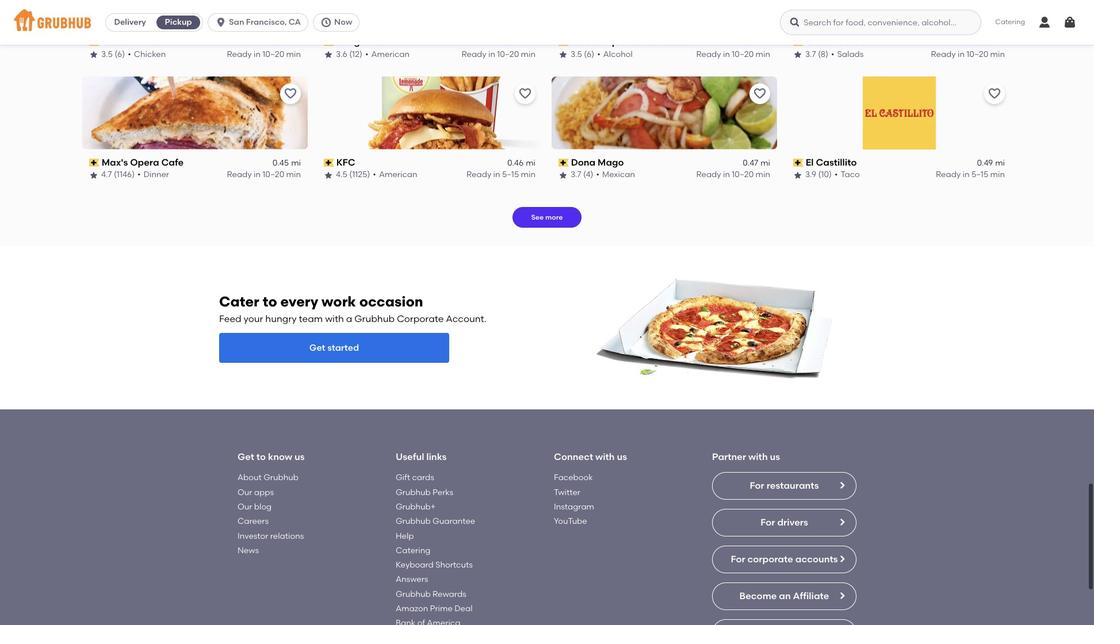 Task type: locate. For each thing, give the bounding box(es) containing it.
1 ready in 5–15 min from the left
[[467, 170, 536, 180]]

svg image
[[215, 17, 227, 28], [321, 17, 332, 28]]

1 vertical spatial 3.7
[[571, 170, 582, 180]]

• for wing boss
[[365, 49, 369, 59]]

2 0.41 from the left
[[510, 38, 524, 47]]

star icon image for trailer birds
[[89, 50, 98, 59]]

1 horizontal spatial 3.5 (6)
[[571, 49, 595, 59]]

0 vertical spatial our
[[238, 488, 252, 498]]

save this restaurant image for opera
[[284, 87, 298, 101]]

2 (6) from the left
[[584, 49, 595, 59]]

1 vertical spatial • american
[[373, 170, 418, 180]]

mi for boss
[[526, 38, 536, 47]]

main navigation navigation
[[0, 0, 1095, 45]]

news
[[238, 546, 259, 556]]

min down the 'main navigation' 'navigation'
[[521, 49, 536, 59]]

1 save this restaurant image from the left
[[284, 87, 298, 101]]

• salads
[[832, 49, 864, 59]]

0 horizontal spatial 0.43 mi
[[743, 38, 771, 47]]

3.5 (6) for trailer birds
[[101, 49, 125, 59]]

1 horizontal spatial 3.7
[[806, 49, 817, 59]]

2 0.43 from the left
[[977, 38, 994, 47]]

for drivers
[[761, 518, 809, 529]]

drivers
[[778, 518, 809, 529]]

subscription pass image left kfc
[[324, 159, 334, 167]]

2 save this restaurant image from the left
[[519, 87, 532, 101]]

right image for affiliate
[[838, 592, 847, 601]]

2 our from the top
[[238, 502, 252, 512]]

chicken
[[134, 49, 166, 59]]

0.41 mi down ca
[[275, 38, 301, 47]]

1 3.5 from the left
[[101, 49, 113, 59]]

star icon image for max's opera cafe
[[89, 171, 98, 180]]

save this restaurant button for castillito
[[985, 83, 1006, 104]]

mi right 0.49
[[996, 158, 1006, 168]]

0 horizontal spatial 0.43
[[743, 38, 759, 47]]

0.41 mi
[[275, 38, 301, 47], [510, 38, 536, 47]]

3 us from the left
[[770, 452, 781, 463]]

• down the trailer birds on the left of the page
[[128, 49, 131, 59]]

grubhub down 'grubhub+' on the bottom
[[396, 517, 431, 527]]

mi for birds
[[291, 38, 301, 47]]

• for kfc
[[373, 170, 376, 180]]

answers link
[[396, 575, 429, 585]]

subscription pass image left trailer
[[89, 38, 99, 46]]

1 vertical spatial catering
[[396, 546, 431, 556]]

1 0.43 mi from the left
[[743, 38, 771, 47]]

for restaurants
[[750, 481, 819, 492]]

mi left subscription pass image
[[526, 38, 536, 47]]

1 right image from the top
[[838, 555, 847, 564]]

(6) down fred's
[[584, 49, 595, 59]]

amazon prime deal link
[[396, 604, 473, 614]]

delivery
[[114, 17, 146, 27]]

1 vertical spatial our
[[238, 502, 252, 512]]

(6) for trailer
[[115, 49, 125, 59]]

• american for wing boss
[[365, 49, 410, 59]]

3.7
[[806, 49, 817, 59], [571, 170, 582, 180]]

get for get to know us
[[238, 452, 254, 463]]

useful
[[396, 452, 424, 463]]

5–15 for kfc
[[502, 170, 519, 180]]

1 horizontal spatial 0.41 mi
[[510, 38, 536, 47]]

min down ca
[[286, 49, 301, 59]]

5–15 down 0.46 on the top left of the page
[[502, 170, 519, 180]]

subscription pass image left chao
[[794, 38, 804, 46]]

right image for accounts
[[838, 555, 847, 564]]

star icon image for wing boss
[[324, 50, 333, 59]]

save this restaurant button for opera
[[280, 83, 301, 104]]

3.5 (6) down fred's
[[571, 49, 595, 59]]

2 3.5 from the left
[[571, 49, 582, 59]]

0 vertical spatial right image
[[838, 481, 847, 491]]

• american
[[365, 49, 410, 59], [373, 170, 418, 180]]

ready in 10–20 min for chao pescao
[[932, 49, 1006, 59]]

grubhub down 'occasion'
[[355, 314, 395, 325]]

0.43
[[743, 38, 759, 47], [977, 38, 994, 47]]

about grubhub link
[[238, 473, 299, 483]]

• right (10)
[[835, 170, 838, 180]]

right image right restaurants
[[838, 481, 847, 491]]

0.41 left subscription pass image
[[510, 38, 524, 47]]

3.5 (6) down trailer
[[101, 49, 125, 59]]

with for connect
[[596, 452, 615, 463]]

2 0.43 mi from the left
[[977, 38, 1006, 47]]

subscription pass image left el
[[794, 159, 804, 167]]

1 save this restaurant button from the left
[[280, 83, 301, 104]]

right image up 'accounts'
[[838, 518, 847, 527]]

0.47 mi
[[743, 158, 771, 168]]

3.5 (6)
[[101, 49, 125, 59], [571, 49, 595, 59]]

0.41 mi for wing boss
[[510, 38, 536, 47]]

1 us from the left
[[295, 452, 305, 463]]

0.43 for chao pescao
[[977, 38, 994, 47]]

right image for for restaurants
[[838, 481, 847, 491]]

0 vertical spatial for
[[750, 481, 765, 492]]

american down the boss
[[372, 49, 410, 59]]

2 svg image from the left
[[321, 17, 332, 28]]

(10)
[[819, 170, 832, 180]]

partner
[[713, 452, 747, 463]]

mi left chao
[[761, 38, 771, 47]]

with right 'partner' at bottom right
[[749, 452, 768, 463]]

0.41 mi left subscription pass image
[[510, 38, 536, 47]]

now button
[[313, 13, 365, 32]]

star icon image
[[89, 50, 98, 59], [324, 50, 333, 59], [559, 50, 568, 59], [794, 50, 803, 59], [89, 171, 98, 180], [324, 171, 333, 180], [559, 171, 568, 180], [794, 171, 803, 180]]

• right (8)
[[832, 49, 835, 59]]

svg image for san francisco, ca
[[215, 17, 227, 28]]

us right connect
[[617, 452, 627, 463]]

cater to every work occasion feed your hungry team with a grubhub corporate account.
[[219, 294, 487, 325]]

1 horizontal spatial svg image
[[321, 17, 332, 28]]

for
[[750, 481, 765, 492], [761, 518, 776, 529], [731, 554, 746, 565]]

mi right 0.45
[[291, 158, 301, 168]]

min left 3.7 (8)
[[756, 49, 771, 59]]

links
[[427, 452, 447, 463]]

connect with us
[[554, 452, 627, 463]]

now
[[334, 17, 352, 27]]

10–20 for fred's liquor & delicatessen
[[732, 49, 754, 59]]

3 save this restaurant image from the left
[[753, 87, 767, 101]]

10–20 for dona mago
[[732, 170, 754, 180]]

star icon image for el castillito
[[794, 171, 803, 180]]

to up hungry
[[263, 294, 277, 310]]

• down max's opera cafe
[[138, 170, 141, 180]]

dona mago logo image
[[552, 76, 778, 150]]

right image
[[838, 555, 847, 564], [838, 592, 847, 601]]

1 vertical spatial right image
[[838, 518, 847, 527]]

1 vertical spatial for
[[761, 518, 776, 529]]

0 horizontal spatial svg image
[[790, 17, 801, 28]]

2 5–15 from the left
[[972, 170, 989, 180]]

0 vertical spatial get
[[310, 342, 326, 353]]

• right (12)
[[365, 49, 369, 59]]

0 vertical spatial • american
[[365, 49, 410, 59]]

right image inside 'for drivers' link
[[838, 518, 847, 527]]

svg image left now
[[321, 17, 332, 28]]

• for fred's liquor & delicatessen
[[598, 49, 601, 59]]

1 horizontal spatial catering
[[996, 18, 1026, 26]]

Search for food, convenience, alcohol... search field
[[781, 10, 982, 35]]

10–20 for trailer birds
[[263, 49, 284, 59]]

dinner
[[144, 170, 169, 180]]

2 3.5 (6) from the left
[[571, 49, 595, 59]]

1 horizontal spatial us
[[617, 452, 627, 463]]

0 horizontal spatial 3.7
[[571, 170, 582, 180]]

min down the 0.49 mi
[[991, 170, 1006, 180]]

min down catering button
[[991, 49, 1006, 59]]

0 vertical spatial american
[[372, 49, 410, 59]]

get left started
[[310, 342, 326, 353]]

1 horizontal spatial get
[[310, 342, 326, 353]]

ready in 5–15 min for kfc
[[467, 170, 536, 180]]

american right (1125)
[[379, 170, 418, 180]]

subscription pass image
[[559, 38, 569, 46]]

0 horizontal spatial get
[[238, 452, 254, 463]]

ready in 5–15 min down 0.46 on the top left of the page
[[467, 170, 536, 180]]

in for liquor
[[724, 49, 730, 59]]

3.5 down trailer
[[101, 49, 113, 59]]

1 vertical spatial right image
[[838, 592, 847, 601]]

started
[[328, 342, 359, 353]]

see more
[[532, 213, 563, 221]]

mi down catering button
[[996, 38, 1006, 47]]

3.7 for chao pescao
[[806, 49, 817, 59]]

with left a
[[325, 314, 344, 325]]

min down the 0.45 mi
[[286, 170, 301, 180]]

2 0.41 mi from the left
[[510, 38, 536, 47]]

2 ready in 5–15 min from the left
[[937, 170, 1006, 180]]

affiliate
[[793, 591, 830, 602]]

4 save this restaurant button from the left
[[985, 83, 1006, 104]]

3.7 left (8)
[[806, 49, 817, 59]]

2 right image from the top
[[838, 518, 847, 527]]

1 (6) from the left
[[115, 49, 125, 59]]

keyboard
[[396, 561, 434, 570]]

grubhub down gift cards link
[[396, 488, 431, 498]]

• down fred's
[[598, 49, 601, 59]]

4.5 (1125)
[[336, 170, 370, 180]]

4 save this restaurant image from the left
[[988, 87, 1002, 101]]

1 horizontal spatial (6)
[[584, 49, 595, 59]]

10–20
[[263, 49, 284, 59], [497, 49, 519, 59], [732, 49, 754, 59], [967, 49, 989, 59], [263, 170, 284, 180], [732, 170, 754, 180]]

0.41 down ca
[[275, 38, 289, 47]]

save this restaurant image
[[284, 87, 298, 101], [519, 87, 532, 101], [753, 87, 767, 101], [988, 87, 1002, 101]]

alcohol
[[604, 49, 633, 59]]

investor
[[238, 532, 268, 541]]

svg image
[[1038, 16, 1052, 29], [1064, 16, 1078, 29], [790, 17, 801, 28]]

shortcuts
[[436, 561, 473, 570]]

catering inside gift cards grubhub perks grubhub+ grubhub guarantee help catering keyboard shortcuts answers grubhub rewards amazon prime deal
[[396, 546, 431, 556]]

ready for chao pescao
[[932, 49, 956, 59]]

gift cards grubhub perks grubhub+ grubhub guarantee help catering keyboard shortcuts answers grubhub rewards amazon prime deal
[[396, 473, 476, 614]]

ca
[[289, 17, 301, 27]]

for left corporate on the bottom of page
[[731, 554, 746, 565]]

ready for dona mago
[[697, 170, 722, 180]]

to left know
[[257, 452, 266, 463]]

catering link
[[396, 546, 431, 556]]

• right (4)
[[597, 170, 600, 180]]

save this restaurant image for mago
[[753, 87, 767, 101]]

0.41 for birds
[[275, 38, 289, 47]]

pescao
[[833, 36, 867, 47]]

grubhub
[[355, 314, 395, 325], [264, 473, 299, 483], [396, 488, 431, 498], [396, 517, 431, 527], [396, 590, 431, 600]]

0 horizontal spatial svg image
[[215, 17, 227, 28]]

apps
[[254, 488, 274, 498]]

svg image left san
[[215, 17, 227, 28]]

feed
[[219, 314, 242, 325]]

mago
[[598, 157, 624, 168]]

1 horizontal spatial 5–15
[[972, 170, 989, 180]]

0 horizontal spatial us
[[295, 452, 305, 463]]

instagram
[[554, 502, 595, 512]]

2 right image from the top
[[838, 592, 847, 601]]

1 horizontal spatial ready in 5–15 min
[[937, 170, 1006, 180]]

0.41 mi for trailer birds
[[275, 38, 301, 47]]

become an affiliate
[[740, 591, 830, 602]]

3 save this restaurant button from the left
[[750, 83, 771, 104]]

max's opera cafe logo image
[[82, 76, 308, 150]]

• for el castillito
[[835, 170, 838, 180]]

0 horizontal spatial ready in 5–15 min
[[467, 170, 536, 180]]

• american down the boss
[[365, 49, 410, 59]]

ready in 5–15 min down 0.49
[[937, 170, 1006, 180]]

1 vertical spatial to
[[257, 452, 266, 463]]

2 us from the left
[[617, 452, 627, 463]]

3.5
[[101, 49, 113, 59], [571, 49, 582, 59]]

see more button
[[513, 207, 582, 228]]

ready for kfc
[[467, 170, 492, 180]]

an
[[779, 591, 791, 602]]

for down the 'partner with us' at the right of the page
[[750, 481, 765, 492]]

1 vertical spatial american
[[379, 170, 418, 180]]

us
[[295, 452, 305, 463], [617, 452, 627, 463], [770, 452, 781, 463]]

mi right 0.47
[[761, 158, 771, 168]]

our down about at left bottom
[[238, 488, 252, 498]]

1 3.5 (6) from the left
[[101, 49, 125, 59]]

svg image inside now button
[[321, 17, 332, 28]]

know
[[268, 452, 292, 463]]

trailer birds
[[102, 36, 156, 47]]

3.7 left (4)
[[571, 170, 582, 180]]

ready in 10–20 min for max's opera cafe
[[227, 170, 301, 180]]

0 vertical spatial 3.7
[[806, 49, 817, 59]]

1 svg image from the left
[[215, 17, 227, 28]]

0 horizontal spatial (6)
[[115, 49, 125, 59]]

0 horizontal spatial catering
[[396, 546, 431, 556]]

right image inside 'for corporate accounts' link
[[838, 555, 847, 564]]

1 horizontal spatial with
[[596, 452, 615, 463]]

0 vertical spatial right image
[[838, 555, 847, 564]]

grubhub inside cater to every work occasion feed your hungry team with a grubhub corporate account.
[[355, 314, 395, 325]]

min for opera
[[286, 170, 301, 180]]

1 0.41 from the left
[[275, 38, 289, 47]]

san
[[229, 17, 244, 27]]

2 vertical spatial for
[[731, 554, 746, 565]]

instagram link
[[554, 502, 595, 512]]

• american right (1125)
[[373, 170, 418, 180]]

4.7
[[101, 170, 112, 180]]

0 horizontal spatial 3.5
[[101, 49, 113, 59]]

• right (1125)
[[373, 170, 376, 180]]

mi for opera
[[291, 158, 301, 168]]

1 0.43 from the left
[[743, 38, 759, 47]]

min for birds
[[286, 49, 301, 59]]

subscription pass image left wing
[[324, 38, 334, 46]]

get started link
[[219, 333, 450, 363]]

ready for wing boss
[[462, 49, 487, 59]]

1 horizontal spatial 3.5
[[571, 49, 582, 59]]

our up careers
[[238, 502, 252, 512]]

us for partner with us
[[770, 452, 781, 463]]

1 horizontal spatial 0.43
[[977, 38, 994, 47]]

3.5 down fred's
[[571, 49, 582, 59]]

careers link
[[238, 517, 269, 527]]

hungry
[[266, 314, 297, 325]]

0 horizontal spatial with
[[325, 314, 344, 325]]

1 0.41 mi from the left
[[275, 38, 301, 47]]

with right connect
[[596, 452, 615, 463]]

deal
[[455, 604, 473, 614]]

3.7 for dona mago
[[571, 170, 582, 180]]

(6) down trailer
[[115, 49, 125, 59]]

1 5–15 from the left
[[502, 170, 519, 180]]

team
[[299, 314, 323, 325]]

mi right 0.46 on the top left of the page
[[526, 158, 536, 168]]

us right know
[[295, 452, 305, 463]]

for left drivers
[[761, 518, 776, 529]]

min down "0.47 mi"
[[756, 170, 771, 180]]

1 horizontal spatial 0.43 mi
[[977, 38, 1006, 47]]

help link
[[396, 532, 414, 541]]

1 right image from the top
[[838, 481, 847, 491]]

in for birds
[[254, 49, 261, 59]]

grubhub down know
[[264, 473, 299, 483]]

right image inside become an affiliate "link"
[[838, 592, 847, 601]]

min for pescao
[[991, 49, 1006, 59]]

0 horizontal spatial 3.5 (6)
[[101, 49, 125, 59]]

subscription pass image left dona
[[559, 159, 569, 167]]

right image inside for restaurants link
[[838, 481, 847, 491]]

• for max's opera cafe
[[138, 170, 141, 180]]

0.41
[[275, 38, 289, 47], [510, 38, 524, 47]]

to inside cater to every work occasion feed your hungry team with a grubhub corporate account.
[[263, 294, 277, 310]]

0 horizontal spatial 0.41
[[275, 38, 289, 47]]

• alcohol
[[598, 49, 633, 59]]

with
[[325, 314, 344, 325], [596, 452, 615, 463], [749, 452, 768, 463]]

1 vertical spatial get
[[238, 452, 254, 463]]

2 horizontal spatial svg image
[[1064, 16, 1078, 29]]

0 horizontal spatial 0.41 mi
[[275, 38, 301, 47]]

star icon image for chao pescao
[[794, 50, 803, 59]]

5–15 down 0.49
[[972, 170, 989, 180]]

corporate
[[397, 314, 444, 325]]

1 horizontal spatial 0.41
[[510, 38, 524, 47]]

right image for for drivers
[[838, 518, 847, 527]]

right image
[[838, 481, 847, 491], [838, 518, 847, 527]]

0 horizontal spatial 5–15
[[502, 170, 519, 180]]

get up about at left bottom
[[238, 452, 254, 463]]

svg image inside san francisco, ca button
[[215, 17, 227, 28]]

el castillito
[[806, 157, 857, 168]]

0 vertical spatial to
[[263, 294, 277, 310]]

mi down ca
[[291, 38, 301, 47]]

subscription pass image left max's
[[89, 159, 99, 167]]

ready in 10–20 min for dona mago
[[697, 170, 771, 180]]

us up for restaurants
[[770, 452, 781, 463]]

2 horizontal spatial us
[[770, 452, 781, 463]]

answers
[[396, 575, 429, 585]]

2 horizontal spatial with
[[749, 452, 768, 463]]

4.5
[[336, 170, 348, 180]]

facebook
[[554, 473, 593, 483]]

subscription pass image
[[89, 38, 99, 46], [324, 38, 334, 46], [794, 38, 804, 46], [89, 159, 99, 167], [324, 159, 334, 167], [559, 159, 569, 167], [794, 159, 804, 167]]

ready for max's opera cafe
[[227, 170, 252, 180]]

catering
[[996, 18, 1026, 26], [396, 546, 431, 556]]

cafe
[[161, 157, 184, 168]]

relations
[[270, 532, 304, 541]]

0 vertical spatial catering
[[996, 18, 1026, 26]]

subscription pass image for wing boss
[[324, 38, 334, 46]]



Task type: describe. For each thing, give the bounding box(es) containing it.
• taco
[[835, 170, 860, 180]]

3.9 (10)
[[806, 170, 832, 180]]

castillito
[[816, 157, 857, 168]]

wing boss
[[337, 36, 383, 47]]

• for chao pescao
[[832, 49, 835, 59]]

(4)
[[584, 170, 594, 180]]

in for pescao
[[958, 49, 965, 59]]

3.9
[[806, 170, 817, 180]]

facebook link
[[554, 473, 593, 483]]

10–20 for max's opera cafe
[[263, 170, 284, 180]]

min for mago
[[756, 170, 771, 180]]

subscription pass image for chao pescao
[[794, 38, 804, 46]]

with inside cater to every work occasion feed your hungry team with a grubhub corporate account.
[[325, 314, 344, 325]]

dona
[[571, 157, 596, 168]]

0.41 for boss
[[510, 38, 524, 47]]

help
[[396, 532, 414, 541]]

subscription pass image for kfc
[[324, 159, 334, 167]]

salads
[[838, 49, 864, 59]]

guarantee
[[433, 517, 476, 527]]

catering inside button
[[996, 18, 1026, 26]]

in for boss
[[489, 49, 496, 59]]

mi for castillito
[[996, 158, 1006, 168]]

a
[[346, 314, 352, 325]]

catering button
[[988, 9, 1034, 36]]

fred's
[[571, 36, 599, 47]]

svg image for now
[[321, 17, 332, 28]]

perks
[[433, 488, 454, 498]]

mi for mago
[[761, 158, 771, 168]]

grubhub+ link
[[396, 502, 436, 512]]

star icon image for fred's liquor & delicatessen
[[559, 50, 568, 59]]

5–15 for el castillito
[[972, 170, 989, 180]]

amazon
[[396, 604, 428, 614]]

partner with us
[[713, 452, 781, 463]]

0.45 mi
[[273, 158, 301, 168]]

grubhub rewards link
[[396, 590, 467, 600]]

ready in 5–15 min for el castillito
[[937, 170, 1006, 180]]

3.6
[[336, 49, 348, 59]]

3.5 for trailer birds
[[101, 49, 113, 59]]

in for mago
[[724, 170, 730, 180]]

0.49 mi
[[978, 158, 1006, 168]]

news link
[[238, 546, 259, 556]]

with for partner
[[749, 452, 768, 463]]

(1146)
[[114, 170, 135, 180]]

3.6 (12)
[[336, 49, 363, 59]]

1 our from the top
[[238, 488, 252, 498]]

3.5 (6) for fred's liquor & delicatessen
[[571, 49, 595, 59]]

kfc logo image
[[317, 76, 543, 150]]

accounts
[[796, 554, 838, 565]]

to for every
[[263, 294, 277, 310]]

blog
[[254, 502, 272, 512]]

max's opera cafe
[[102, 157, 184, 168]]

grubhub guarantee link
[[396, 517, 476, 527]]

ready in 10–20 min for fred's liquor & delicatessen
[[697, 49, 771, 59]]

every
[[281, 294, 318, 310]]

subscription pass image for max's opera cafe
[[89, 159, 99, 167]]

el castillito logo image
[[863, 76, 936, 150]]

about grubhub our apps our blog careers investor relations news
[[238, 473, 304, 556]]

star icon image for kfc
[[324, 171, 333, 180]]

subscription pass image for trailer birds
[[89, 38, 99, 46]]

twitter
[[554, 488, 581, 498]]

min down 0.46 mi
[[521, 170, 536, 180]]

mi for pescao
[[996, 38, 1006, 47]]

subscription pass image for dona mago
[[559, 159, 569, 167]]

facebook twitter instagram youtube
[[554, 473, 595, 527]]

careers
[[238, 517, 269, 527]]

• chicken
[[128, 49, 166, 59]]

occasion
[[360, 294, 423, 310]]

• mexican
[[597, 170, 635, 180]]

0.47
[[743, 158, 759, 168]]

liquor
[[601, 36, 630, 47]]

get for get started
[[310, 342, 326, 353]]

delicatessen
[[641, 36, 700, 47]]

us for connect with us
[[617, 452, 627, 463]]

youtube
[[554, 517, 588, 527]]

3.5 for fred's liquor & delicatessen
[[571, 49, 582, 59]]

about
[[238, 473, 262, 483]]

subscription pass image for el castillito
[[794, 159, 804, 167]]

3.7 (8)
[[806, 49, 829, 59]]

in for opera
[[254, 170, 261, 180]]

get to know us
[[238, 452, 305, 463]]

in for castillito
[[963, 170, 970, 180]]

your
[[244, 314, 263, 325]]

keyboard shortcuts link
[[396, 561, 473, 570]]

for for for drivers
[[761, 518, 776, 529]]

trailer
[[102, 36, 130, 47]]

rewards
[[433, 590, 467, 600]]

investor relations link
[[238, 532, 304, 541]]

for for for restaurants
[[750, 481, 765, 492]]

min for boss
[[521, 49, 536, 59]]

ready in 10–20 min for wing boss
[[462, 49, 536, 59]]

boss
[[362, 36, 383, 47]]

pickup button
[[154, 13, 203, 32]]

mexican
[[603, 170, 635, 180]]

to for know
[[257, 452, 266, 463]]

min for castillito
[[991, 170, 1006, 180]]

(6) for fred's
[[584, 49, 595, 59]]

grubhub inside about grubhub our apps our blog careers investor relations news
[[264, 473, 299, 483]]

our blog link
[[238, 502, 272, 512]]

0.43 mi for chao pescao
[[977, 38, 1006, 47]]

mi for liquor
[[761, 38, 771, 47]]

for for for corporate accounts
[[731, 554, 746, 565]]

0.46 mi
[[508, 158, 536, 168]]

star icon image for dona mago
[[559, 171, 568, 180]]

4.7 (1146)
[[101, 170, 135, 180]]

american for kfc
[[379, 170, 418, 180]]

(8)
[[818, 49, 829, 59]]

grubhub down answers
[[396, 590, 431, 600]]

grubhub+
[[396, 502, 436, 512]]

dona mago
[[571, 157, 624, 168]]

(12)
[[349, 49, 363, 59]]

youtube link
[[554, 517, 588, 527]]

for drivers link
[[713, 510, 857, 537]]

0.49
[[978, 158, 994, 168]]

chao pescao
[[806, 36, 867, 47]]

1 horizontal spatial svg image
[[1038, 16, 1052, 29]]

grubhub perks link
[[396, 488, 454, 498]]

become an affiliate link
[[713, 583, 857, 611]]

ready in 10–20 min for trailer birds
[[227, 49, 301, 59]]

american for wing boss
[[372, 49, 410, 59]]

• dinner
[[138, 170, 169, 180]]

our apps link
[[238, 488, 274, 498]]

more
[[546, 213, 563, 221]]

taco
[[841, 170, 860, 180]]

gift cards link
[[396, 473, 434, 483]]

• for trailer birds
[[128, 49, 131, 59]]

• for dona mago
[[597, 170, 600, 180]]

restaurants
[[767, 481, 819, 492]]

ready for fred's liquor & delicatessen
[[697, 49, 722, 59]]

0.43 for fred's liquor & delicatessen
[[743, 38, 759, 47]]

wing
[[337, 36, 360, 47]]

2 save this restaurant button from the left
[[515, 83, 536, 104]]

francisco,
[[246, 17, 287, 27]]

10–20 for chao pescao
[[967, 49, 989, 59]]

• american for kfc
[[373, 170, 418, 180]]

connect
[[554, 452, 594, 463]]

save this restaurant button for mago
[[750, 83, 771, 104]]

work
[[322, 294, 356, 310]]

save this restaurant image for castillito
[[988, 87, 1002, 101]]



Task type: vqa. For each thing, say whether or not it's contained in the screenshot.
seasonal fruit blend image's $7.19
no



